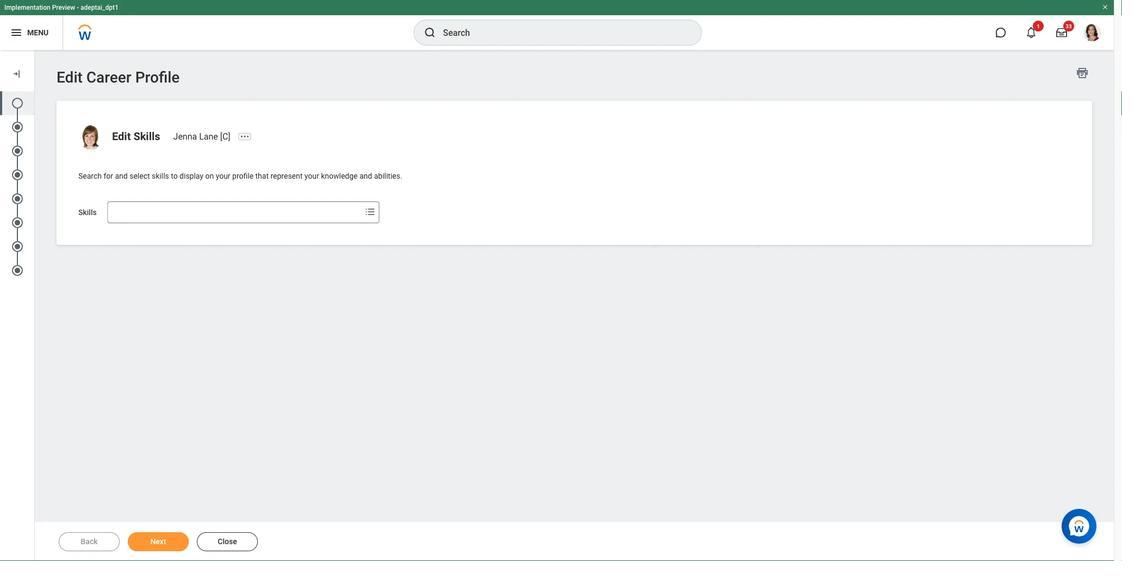 Task type: locate. For each thing, give the bounding box(es) containing it.
2 error image from the top
[[28, 121, 39, 134]]

1 horizontal spatial skills
[[133, 130, 160, 143]]

error image
[[28, 145, 39, 158], [28, 217, 39, 230]]

implementation preview -   adeptai_dpt1
[[4, 4, 119, 11]]

profile
[[232, 172, 254, 181]]

edit right employee's photo (jenna lane [c])
[[112, 130, 131, 143]]

1 horizontal spatial edit
[[112, 130, 131, 143]]

profile
[[135, 69, 180, 87]]

for
[[104, 172, 113, 181]]

error image
[[28, 97, 39, 110], [28, 121, 39, 134], [28, 169, 39, 182], [28, 193, 39, 206], [28, 240, 39, 254], [28, 264, 39, 277]]

0 vertical spatial edit
[[57, 69, 83, 87]]

3 radio custom image from the top
[[11, 193, 24, 206]]

reading pane region
[[35, 50, 1114, 523]]

1 vertical spatial radio custom image
[[11, 145, 24, 158]]

0 horizontal spatial your
[[216, 172, 230, 181]]

6 error image from the top
[[28, 264, 39, 277]]

1 horizontal spatial your
[[305, 172, 319, 181]]

your
[[216, 172, 230, 181], [305, 172, 319, 181]]

radio custom image
[[11, 121, 24, 134], [11, 145, 24, 158], [11, 217, 24, 230]]

skills down search
[[78, 208, 97, 217]]

to
[[171, 172, 178, 181]]

radio custom image for 2nd error image from the bottom of the page
[[11, 240, 24, 254]]

list
[[0, 87, 39, 287]]

2 your from the left
[[305, 172, 319, 181]]

represent
[[271, 172, 303, 181]]

2 radio custom image from the top
[[11, 169, 24, 182]]

0 horizontal spatial edit
[[57, 69, 83, 87]]

radio custom image for 4th error image from the bottom of the page
[[11, 169, 24, 182]]

1 vertical spatial skills
[[78, 208, 97, 217]]

skills left jenna
[[133, 130, 160, 143]]

and
[[115, 172, 128, 181], [360, 172, 372, 181]]

that
[[255, 172, 269, 181]]

select
[[130, 172, 150, 181]]

0 horizontal spatial and
[[115, 172, 128, 181]]

4 radio custom image from the top
[[11, 240, 24, 254]]

2 error image from the top
[[28, 217, 39, 230]]

close environment banner image
[[1102, 4, 1109, 10]]

2 vertical spatial radio custom image
[[11, 217, 24, 230]]

radio custom image
[[11, 97, 24, 110], [11, 169, 24, 182], [11, 193, 24, 206], [11, 240, 24, 254], [11, 264, 24, 277]]

your right represent
[[305, 172, 319, 181]]

skills
[[133, 130, 160, 143], [78, 208, 97, 217]]

33
[[1066, 23, 1072, 29]]

your right on
[[216, 172, 230, 181]]

3 radio custom image from the top
[[11, 217, 24, 230]]

5 radio custom image from the top
[[11, 264, 24, 277]]

0 vertical spatial skills
[[133, 130, 160, 143]]

1 vertical spatial error image
[[28, 217, 39, 230]]

1 error image from the top
[[28, 97, 39, 110]]

0 vertical spatial error image
[[28, 145, 39, 158]]

edit
[[57, 69, 83, 87], [112, 130, 131, 143]]

1 button
[[1020, 21, 1044, 45]]

print image
[[1076, 66, 1089, 79]]

-
[[77, 4, 79, 11]]

and left 'abilities.'
[[360, 172, 372, 181]]

edit career profile
[[57, 69, 180, 87]]

0 vertical spatial radio custom image
[[11, 121, 24, 134]]

inbox large image
[[1057, 27, 1067, 38]]

1 vertical spatial edit
[[112, 130, 131, 143]]

next
[[150, 538, 166, 547]]

1 error image from the top
[[28, 145, 39, 158]]

career
[[86, 69, 132, 87]]

and right for
[[115, 172, 128, 181]]

1 horizontal spatial and
[[360, 172, 372, 181]]

edit for edit skills
[[112, 130, 131, 143]]

search image
[[424, 26, 437, 39]]

3 error image from the top
[[28, 169, 39, 182]]

error image for second radio custom image from the top
[[28, 145, 39, 158]]

menu banner
[[0, 0, 1114, 50]]

edit left career
[[57, 69, 83, 87]]

knowledge
[[321, 172, 358, 181]]

justify image
[[10, 26, 23, 39]]

1 radio custom image from the top
[[11, 97, 24, 110]]



Task type: describe. For each thing, give the bounding box(es) containing it.
action bar region
[[39, 522, 1114, 562]]

radio custom image for 3rd error image from the bottom of the page
[[11, 193, 24, 206]]

menu button
[[0, 15, 63, 50]]

abilities.
[[374, 172, 402, 181]]

on
[[205, 172, 214, 181]]

close button
[[197, 533, 258, 552]]

0 horizontal spatial skills
[[78, 208, 97, 217]]

search
[[78, 172, 102, 181]]

next button
[[128, 533, 189, 552]]

[c]
[[220, 132, 230, 142]]

2 radio custom image from the top
[[11, 145, 24, 158]]

edit skills
[[112, 130, 160, 143]]

1 radio custom image from the top
[[11, 121, 24, 134]]

lane
[[199, 132, 218, 142]]

notifications large image
[[1026, 27, 1037, 38]]

1
[[1037, 23, 1040, 29]]

jenna lane [c] element
[[173, 132, 237, 142]]

transformation import image
[[11, 69, 22, 79]]

preview
[[52, 4, 75, 11]]

close
[[218, 538, 237, 547]]

error image for first radio custom image from the bottom
[[28, 217, 39, 230]]

implementation
[[4, 4, 50, 11]]

skills
[[152, 172, 169, 181]]

5 error image from the top
[[28, 240, 39, 254]]

1 your from the left
[[216, 172, 230, 181]]

1 and from the left
[[115, 172, 128, 181]]

employee's photo (jenna lane [c]) image
[[78, 125, 103, 150]]

adeptai_dpt1
[[81, 4, 119, 11]]

radio custom image for sixth error image from the top
[[11, 264, 24, 277]]

radio custom image for 1st error image from the top
[[11, 97, 24, 110]]

prompts image
[[364, 206, 377, 219]]

jenna lane [c]
[[173, 132, 230, 142]]

Skills field
[[108, 203, 362, 223]]

Search Workday  search field
[[443, 21, 679, 45]]

2 and from the left
[[360, 172, 372, 181]]

menu
[[27, 28, 49, 37]]

profile logan mcneil image
[[1084, 24, 1101, 44]]

edit for edit career profile
[[57, 69, 83, 87]]

33 button
[[1050, 21, 1074, 45]]

display
[[180, 172, 203, 181]]

4 error image from the top
[[28, 193, 39, 206]]

search for and select skills to display on your profile that represent your knowledge and abilities.
[[78, 172, 402, 181]]

jenna
[[173, 132, 197, 142]]



Task type: vqa. For each thing, say whether or not it's contained in the screenshot.
The Select
yes



